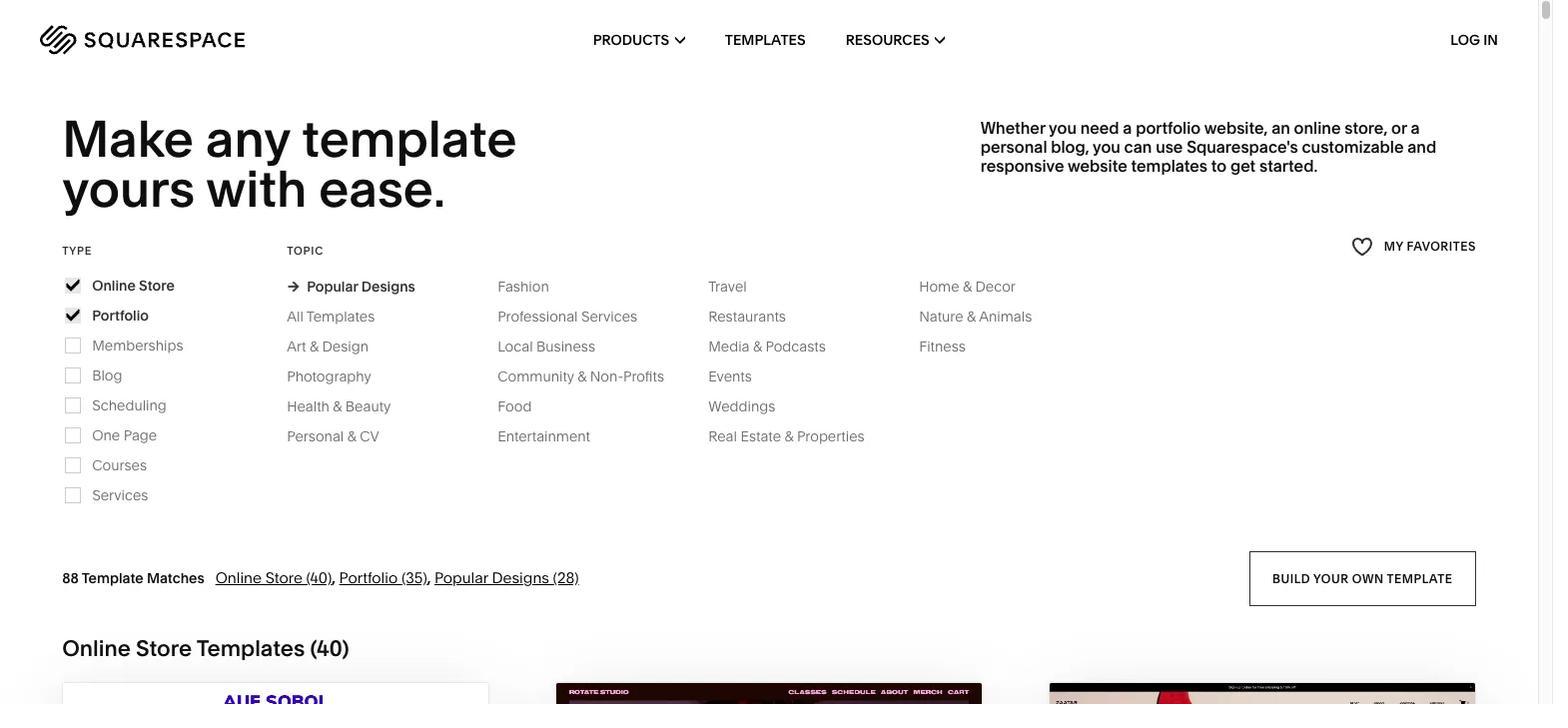 Task type: locate. For each thing, give the bounding box(es) containing it.
make
[[62, 108, 194, 170]]

online up memberships
[[92, 276, 136, 294]]

rotate image
[[556, 683, 982, 704]]

0 horizontal spatial portfolio
[[92, 306, 149, 324]]

yours
[[62, 158, 195, 220]]

1 horizontal spatial templates
[[306, 307, 375, 325]]

designs up the all templates link
[[361, 277, 415, 295]]

1 horizontal spatial popular
[[434, 568, 488, 587]]

home
[[919, 277, 959, 295]]

)
[[342, 635, 349, 662]]

(35)
[[401, 568, 427, 587]]

can
[[1124, 137, 1152, 157]]

you
[[1049, 118, 1077, 138], [1093, 137, 1121, 157]]

& right media
[[753, 337, 762, 355]]

media & podcasts link
[[708, 337, 846, 355]]

or
[[1391, 118, 1407, 138]]

popular right '(35)'
[[434, 568, 488, 587]]

real
[[708, 427, 737, 445]]

1 , from the left
[[332, 568, 336, 587]]

art & design
[[287, 337, 369, 355]]

1 vertical spatial portfolio
[[339, 568, 398, 587]]

None checkbox
[[66, 308, 80, 322]]

0 horizontal spatial services
[[92, 486, 148, 504]]

you left need
[[1049, 118, 1077, 138]]

personal & cv link
[[287, 427, 399, 445]]

customizable
[[1302, 137, 1404, 157]]

services down courses
[[92, 486, 148, 504]]

and
[[1407, 137, 1436, 157]]

& right estate
[[784, 427, 794, 445]]

online down template
[[62, 635, 131, 662]]

beauty
[[345, 397, 391, 415]]

health & beauty link
[[287, 397, 411, 415]]

a right or
[[1411, 118, 1420, 138]]

my
[[1384, 239, 1403, 254]]

store up memberships
[[139, 276, 175, 294]]

with
[[206, 158, 307, 220]]

0 vertical spatial designs
[[361, 277, 415, 295]]

online right matches at the left bottom of the page
[[215, 568, 262, 587]]

use
[[1156, 137, 1183, 157]]

designs
[[361, 277, 415, 295], [492, 568, 549, 587]]

2 vertical spatial online
[[62, 635, 131, 662]]

make any template yours with ease.
[[62, 108, 528, 220]]

0 vertical spatial templates
[[725, 31, 806, 49]]

1 horizontal spatial portfolio
[[339, 568, 398, 587]]

events link
[[708, 367, 772, 385]]

& for non-
[[578, 367, 587, 385]]

zaatar element
[[1050, 683, 1475, 704]]

local business
[[498, 337, 595, 355]]

& right the "home"
[[963, 277, 972, 295]]

courses
[[92, 456, 147, 474]]

2 vertical spatial store
[[136, 635, 192, 662]]

popular designs (28) link
[[434, 568, 579, 587]]

,
[[332, 568, 336, 587], [427, 568, 431, 587]]

portfolio down online store
[[92, 306, 149, 324]]

fitness link
[[919, 337, 986, 355]]

1 horizontal spatial template
[[1387, 571, 1453, 586]]

0 horizontal spatial you
[[1049, 118, 1077, 138]]

entertainment link
[[498, 427, 610, 445]]

2 a from the left
[[1411, 118, 1420, 138]]

40
[[317, 635, 342, 662]]

store left (40)
[[265, 568, 303, 587]]

& left non-
[[578, 367, 587, 385]]

zaatar image
[[1050, 683, 1475, 704]]

templates link
[[725, 0, 806, 80]]

an
[[1272, 118, 1290, 138]]

a right need
[[1123, 118, 1132, 138]]

podcasts
[[765, 337, 826, 355]]

website
[[1068, 156, 1127, 176]]

cv
[[360, 427, 379, 445]]

designs left (28)
[[492, 568, 549, 587]]

, left portfolio (35) link
[[332, 568, 336, 587]]

0 horizontal spatial popular
[[307, 277, 358, 295]]

professional services
[[498, 307, 637, 325]]

templates
[[725, 31, 806, 49], [306, 307, 375, 325], [196, 635, 305, 662]]

1 vertical spatial online
[[215, 568, 262, 587]]

1 vertical spatial templates
[[306, 307, 375, 325]]

personal
[[287, 427, 344, 445]]

photography
[[287, 367, 371, 385]]

popular
[[307, 277, 358, 295], [434, 568, 488, 587]]

store
[[139, 276, 175, 294], [265, 568, 303, 587], [136, 635, 192, 662]]

blog,
[[1051, 137, 1089, 157]]

you left can
[[1093, 137, 1121, 157]]

online store templates ( 40 )
[[62, 635, 349, 662]]

& right health
[[333, 397, 342, 415]]

0 vertical spatial store
[[139, 276, 175, 294]]

media & podcasts
[[708, 337, 826, 355]]

community
[[498, 367, 574, 385]]

in
[[1483, 31, 1498, 49]]

my favorites link
[[1351, 233, 1476, 260]]

ease.
[[319, 158, 445, 220]]

0 horizontal spatial ,
[[332, 568, 336, 587]]

0 vertical spatial services
[[581, 307, 637, 325]]

portfolio left '(35)'
[[339, 568, 398, 587]]

& for cv
[[347, 427, 356, 445]]

personal & cv
[[287, 427, 379, 445]]

1 horizontal spatial designs
[[492, 568, 549, 587]]

1 horizontal spatial a
[[1411, 118, 1420, 138]]

& for podcasts
[[753, 337, 762, 355]]

1 vertical spatial services
[[92, 486, 148, 504]]

community & non-profits
[[498, 367, 664, 385]]

store for online store (40) , portfolio (35) , popular designs (28)
[[265, 568, 303, 587]]

& right 'art'
[[310, 337, 319, 355]]

& right 'nature'
[[967, 307, 976, 325]]

0 vertical spatial portfolio
[[92, 306, 149, 324]]

health & beauty
[[287, 397, 391, 415]]

all templates link
[[287, 307, 395, 325]]

fashion link
[[498, 277, 569, 295]]

portfolio (35) link
[[339, 568, 427, 587]]

aue sobol image
[[63, 683, 488, 704]]

events
[[708, 367, 752, 385]]

store down matches at the left bottom of the page
[[136, 635, 192, 662]]

business
[[536, 337, 595, 355]]

fitness
[[919, 337, 966, 355]]

all
[[287, 307, 304, 325]]

restaurants link
[[708, 307, 806, 325]]

online for online store templates ( 40 )
[[62, 635, 131, 662]]

&
[[963, 277, 972, 295], [967, 307, 976, 325], [310, 337, 319, 355], [753, 337, 762, 355], [578, 367, 587, 385], [333, 397, 342, 415], [347, 427, 356, 445], [784, 427, 794, 445]]

profits
[[623, 367, 664, 385]]

0 vertical spatial online
[[92, 276, 136, 294]]

real estate & properties
[[708, 427, 865, 445]]

popular up all templates
[[307, 277, 358, 295]]

animals
[[979, 307, 1032, 325]]

store,
[[1345, 118, 1388, 138]]

my favorites
[[1384, 239, 1476, 254]]

0 vertical spatial popular
[[307, 277, 358, 295]]

0 horizontal spatial a
[[1123, 118, 1132, 138]]

0 horizontal spatial template
[[302, 108, 517, 170]]

local
[[498, 337, 533, 355]]

0 horizontal spatial templates
[[196, 635, 305, 662]]

& left cv
[[347, 427, 356, 445]]

1 horizontal spatial ,
[[427, 568, 431, 587]]

nature & animals link
[[919, 307, 1052, 325]]

1 vertical spatial designs
[[492, 568, 549, 587]]

1 vertical spatial store
[[265, 568, 303, 587]]

, left popular designs (28) link
[[427, 568, 431, 587]]

aue sobol element
[[63, 683, 488, 704]]

to
[[1211, 156, 1227, 176]]

0 vertical spatial template
[[302, 108, 517, 170]]

professional services link
[[498, 307, 657, 325]]

1 vertical spatial template
[[1387, 571, 1453, 586]]

resources
[[846, 31, 930, 49]]

template
[[302, 108, 517, 170], [1387, 571, 1453, 586]]

services up business
[[581, 307, 637, 325]]



Task type: vqa. For each thing, say whether or not it's contained in the screenshot.
Oranssi image
no



Task type: describe. For each thing, give the bounding box(es) containing it.
0 horizontal spatial designs
[[361, 277, 415, 295]]

squarespace logo link
[[40, 25, 332, 55]]

2 , from the left
[[427, 568, 431, 587]]

squarespace logo image
[[40, 25, 245, 55]]

popular designs
[[307, 277, 415, 295]]

weddings link
[[708, 397, 795, 415]]

online for online store (40) , portfolio (35) , popular designs (28)
[[215, 568, 262, 587]]

(40)
[[306, 568, 332, 587]]

resources button
[[846, 0, 945, 80]]

travel
[[708, 277, 747, 295]]

2 horizontal spatial templates
[[725, 31, 806, 49]]

media
[[708, 337, 750, 355]]

rotate element
[[556, 683, 982, 704]]

online
[[1294, 118, 1341, 138]]

type
[[62, 243, 92, 257]]

art & design link
[[287, 337, 389, 355]]

online for online store
[[92, 276, 136, 294]]

food
[[498, 397, 532, 415]]

art
[[287, 337, 306, 355]]

88 template matches
[[62, 569, 204, 587]]

template
[[82, 569, 143, 587]]

whether you need a portfolio website, an online store, or a personal blog, you can use squarespace's customizable and responsive website templates to get started.
[[980, 118, 1436, 176]]

& for animals
[[967, 307, 976, 325]]

get
[[1230, 156, 1256, 176]]

home & decor
[[919, 277, 1016, 295]]

decor
[[975, 277, 1016, 295]]

(
[[310, 635, 317, 662]]

popular designs link
[[287, 277, 415, 295]]

log             in link
[[1451, 31, 1498, 49]]

portfolio
[[1136, 118, 1201, 138]]

1 horizontal spatial services
[[581, 307, 637, 325]]

template inside button
[[1387, 571, 1453, 586]]

log
[[1451, 31, 1480, 49]]

log             in
[[1451, 31, 1498, 49]]

online store (40) link
[[215, 568, 332, 587]]

photography link
[[287, 367, 391, 385]]

need
[[1080, 118, 1119, 138]]

online store (40) , portfolio (35) , popular designs (28)
[[215, 568, 579, 587]]

professional
[[498, 307, 578, 325]]

health
[[287, 397, 330, 415]]

store for online store templates ( 40 )
[[136, 635, 192, 662]]

properties
[[797, 427, 865, 445]]

website,
[[1204, 118, 1268, 138]]

1 vertical spatial popular
[[434, 568, 488, 587]]

matches
[[147, 569, 204, 587]]

1 horizontal spatial you
[[1093, 137, 1121, 157]]

responsive
[[980, 156, 1064, 176]]

& for design
[[310, 337, 319, 355]]

products
[[593, 31, 669, 49]]

food link
[[498, 397, 552, 415]]

any
[[206, 108, 290, 170]]

whether
[[980, 118, 1045, 138]]

one
[[92, 426, 120, 444]]

(28)
[[553, 568, 579, 587]]

build your own template
[[1273, 571, 1453, 586]]

& for beauty
[[333, 397, 342, 415]]

page
[[123, 426, 157, 444]]

store for online store
[[139, 276, 175, 294]]

topic
[[287, 243, 324, 257]]

personal
[[980, 137, 1047, 157]]

fashion
[[498, 277, 549, 295]]

non-
[[590, 367, 623, 385]]

2 vertical spatial templates
[[196, 635, 305, 662]]

online store
[[92, 276, 175, 294]]

one page
[[92, 426, 157, 444]]

& for decor
[[963, 277, 972, 295]]

estate
[[740, 427, 781, 445]]

scheduling
[[92, 396, 167, 414]]

your
[[1314, 571, 1349, 586]]

products button
[[593, 0, 685, 80]]

restaurants
[[708, 307, 786, 325]]

home & decor link
[[919, 277, 1036, 295]]

build your own template button
[[1250, 551, 1476, 606]]

1 a from the left
[[1123, 118, 1132, 138]]

started.
[[1259, 156, 1318, 176]]

travel link
[[708, 277, 767, 295]]

build
[[1273, 571, 1311, 586]]

real estate & properties link
[[708, 427, 885, 445]]

memberships
[[92, 336, 183, 354]]

local business link
[[498, 337, 615, 355]]

favorites
[[1407, 239, 1476, 254]]

community & non-profits link
[[498, 367, 684, 385]]

template inside make any template yours with ease.
[[302, 108, 517, 170]]

design
[[322, 337, 369, 355]]



